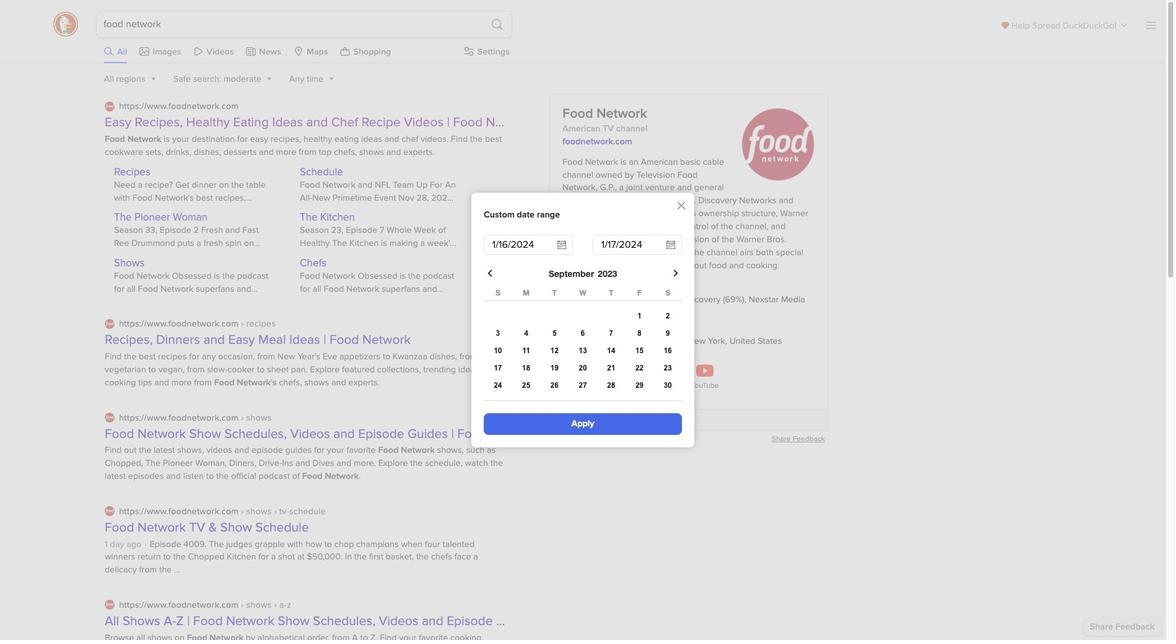 Task type: locate. For each thing, give the bounding box(es) containing it.
› for z
[[241, 600, 244, 610]]

bros. up the this
[[676, 195, 696, 206]]

0 vertical spatial your
[[172, 134, 189, 144]]

warner down venture
[[646, 195, 674, 206]]

0 horizontal spatial by
[[594, 295, 603, 305]]

www.foodnetwork.com up dinners
[[147, 319, 239, 329]]

2 www.foodnetwork.com from the top
[[147, 319, 239, 329]]

0 vertical spatial share feedback link
[[769, 434, 828, 443]]

1 inside button
[[638, 312, 642, 320]]

from down return
[[139, 565, 157, 575]]

1 vertical spatial experts.
[[349, 377, 380, 388]]

year's
[[298, 351, 320, 362]]

for down grapple
[[258, 552, 269, 562]]

⇶
[[1147, 20, 1156, 30]]

1 horizontal spatial dishes,
[[430, 351, 457, 362]]

top
[[319, 147, 332, 157]]

15 button
[[631, 342, 648, 359]]

warner up 1 button
[[630, 295, 658, 305]]

0 horizontal spatial s
[[496, 288, 500, 297]]

shows up the episode
[[246, 412, 272, 423]]

food inside recipes, dinners and easy meal ideas | food network "link"
[[330, 332, 359, 348]]

from down any at the left
[[187, 364, 205, 375]]

23 button
[[659, 359, 677, 377]]

2 vertical spatial all
[[105, 613, 119, 629]]

discovery up u.s.
[[585, 221, 623, 232]]

more inside find the best recipes for any occasion, from new year's eve appetizers to kwanzaa dishes, from vegetarian to vegan, from slow-cooker to sheet pan. explore featured collections, trending ideas, cooking tips and more from
[[172, 377, 192, 388]]

the inside find the best recipes for any occasion, from new year's eve appetizers to kwanzaa dishes, from vegetarian to vegan, from slow-cooker to sheet pan. explore featured collections, trending ideas, cooking tips and more from
[[124, 351, 137, 362]]

shows left a-
[[122, 613, 160, 629]]

and inside discovery networks and nexstar media group.
[[779, 195, 794, 206]]

www.foodnetwork.com for tv
[[147, 506, 239, 517]]

0 vertical spatial share
[[772, 434, 791, 443]]

wikipedia link
[[563, 273, 602, 283], [601, 362, 634, 396]]

recipe
[[362, 115, 401, 130]]

https:// for recipes, dinners and easy meal ideas | food network
[[119, 319, 147, 329]]

4009.
[[184, 539, 207, 549]]

food network .
[[302, 471, 361, 482]]

of right division
[[712, 234, 719, 245]]

united right york,
[[730, 336, 756, 346]]

chefs, inside is your destination for easy recipes, healthy eating ideas and chef videos. find the best cookware sets, drinks, dishes, desserts and more from top chefs, shows and experts.
[[334, 147, 357, 157]]

group. inside discovery has operating control of the channel, and manages and operates it as a division of the warner bros. discovery u.s. networks group.
[[661, 247, 687, 258]]

the up chefs
[[300, 212, 318, 224]]

0 horizontal spatial group.
[[621, 208, 648, 219]]

listen
[[183, 471, 204, 482]]

1 www.foodnetwork.com from the top
[[147, 101, 239, 112]]

wikipedia link up w
[[563, 273, 602, 283]]

pioneer left 'woman'
[[134, 212, 170, 224]]

0 horizontal spatial states
[[658, 320, 682, 331]]

2 shows, from the left
[[437, 445, 464, 456]]

is left an
[[621, 157, 627, 167]]

2023
[[598, 268, 617, 279]]

2 https:// from the top
[[119, 319, 147, 329]]

warner inside food network is an american basic cable channel owned by television food network, g.p., a joint venture and general partnership between warner bros.
[[646, 195, 674, 206]]

the for pioneer
[[114, 212, 132, 224]]

0 horizontal spatial is
[[164, 134, 170, 144]]

share feedback inside share feedback link
[[1090, 621, 1155, 632]]

www.foodnetwork.com for show
[[147, 412, 239, 423]]

www.foodnetwork.com up food network tv & show schedule
[[147, 506, 239, 517]]

nexstar right (69%),
[[749, 295, 779, 305]]

of inside shows, such as chopped, the pioneer woman, diners, drive-ins and dives and more. explore the schedule, watch the latest episodes and listen to the official podcast of
[[292, 471, 300, 482]]

your up drinks,
[[172, 134, 189, 144]]

media inside warner bros. discovery (69%), nexstar media group (31%)
[[781, 295, 805, 305]]

1 horizontal spatial as
[[662, 234, 671, 245]]

settings link
[[463, 40, 510, 63]]

discovery up ownership
[[698, 195, 737, 206]]

1 vertical spatial ideas
[[289, 332, 320, 348]]

... inside episode 4009. the judges grapple with how to chop champions when four talented winners return to the chopped kitchen for a shot at $50,000. in the first basket, the chefs face a delicacy from the ...
[[174, 565, 180, 575]]

1 horizontal spatial group.
[[661, 247, 687, 258]]

https:// for food network show schedules, videos and episode guides | food network
[[119, 412, 147, 423]]

0 horizontal spatial as
[[487, 445, 496, 456]]

search domain foodnetwork.com image
[[105, 101, 115, 111], [105, 319, 115, 329], [105, 506, 115, 516]]

shows down the pioneer woman link at left top
[[114, 257, 145, 270]]

all for all regions
[[104, 74, 114, 84]]

1 horizontal spatial media
[[781, 295, 805, 305]]

0 horizontal spatial kitchen
[[227, 552, 256, 562]]

25 button
[[518, 377, 535, 394]]

share feedback for share feedback link to the left
[[772, 434, 825, 443]]

warner down channel,
[[737, 234, 765, 245]]

search domain foodnetwork.com image for recipes,
[[105, 319, 115, 329]]

1 left day
[[105, 539, 108, 549]]

0 vertical spatial more
[[276, 147, 296, 157]]

search domain foodnetwork.com image up the vegetarian
[[105, 319, 115, 329]]

recipes link
[[114, 166, 150, 179]]

1 vertical spatial share feedback link
[[1084, 618, 1162, 636]]

is
[[164, 134, 170, 144], [621, 157, 627, 167]]

general
[[694, 182, 724, 193]]

shows, up woman,
[[177, 445, 204, 456]]

› for easy
[[241, 319, 244, 329]]

more.
[[354, 458, 376, 469]]

0 vertical spatial chefs,
[[334, 147, 357, 157]]

a right the face
[[473, 552, 478, 562]]

judges
[[226, 539, 253, 549]]

1 horizontal spatial latest
[[154, 445, 175, 456]]

joint
[[626, 182, 643, 193]]

experts. down featured
[[349, 377, 380, 388]]

| up schedule,
[[451, 426, 454, 442]]

1 button
[[631, 307, 648, 325]]

8 button
[[631, 325, 648, 342]]

4 https:// from the top
[[119, 506, 147, 517]]

all down delicacy
[[105, 613, 119, 629]]

networks down operates
[[621, 247, 658, 258]]

1 vertical spatial american
[[641, 157, 678, 167]]

0 vertical spatial as
[[662, 234, 671, 245]]

https://
[[119, 101, 147, 112], [119, 319, 147, 329], [119, 412, 147, 423], [119, 506, 147, 517], [119, 600, 147, 610]]

networks inside discovery has operating control of the channel, and manages and operates it as a division of the warner bros. discovery u.s. networks group.
[[621, 247, 658, 258]]

schedules,
[[224, 426, 287, 442], [313, 613, 375, 629]]

1 horizontal spatial t
[[609, 288, 614, 297]]

1 vertical spatial united
[[730, 336, 756, 346]]

shows for and
[[246, 412, 272, 423]]

1 vertical spatial tv
[[189, 520, 205, 535]]

› for &
[[241, 506, 244, 517]]

0 vertical spatial best
[[485, 134, 502, 144]]

videos
[[207, 46, 234, 57], [404, 115, 444, 130], [290, 426, 330, 442], [379, 613, 419, 629]]

woman
[[173, 212, 208, 224]]

the inside "link"
[[300, 212, 318, 224]]

best inside find the best recipes for any occasion, from new year's eve appetizers to kwanzaa dishes, from vegetarian to vegan, from slow-cooker to sheet pan. explore featured collections, trending ideas, cooking tips and more from
[[139, 351, 156, 362]]

1 horizontal spatial best
[[485, 134, 502, 144]]

recipes, down https:// www.foodnetwork.com
[[135, 115, 183, 130]]

the up about
[[689, 247, 705, 258]]

sheet
[[267, 364, 289, 375]]

1 vertical spatial wikipedia link
[[601, 362, 634, 396]]

0 vertical spatial pioneer
[[134, 212, 170, 224]]

of down ins
[[292, 471, 300, 482]]

schedules, inside food network show schedules, videos and episode guides | food network link
[[224, 426, 287, 442]]

0 vertical spatial by
[[625, 169, 634, 180]]

www.foodnetwork.com up z
[[147, 600, 239, 610]]

1 vertical spatial is
[[621, 157, 627, 167]]

episode 4009. the judges grapple with how to chop champions when four talented winners return to the chopped kitchen for a shot at $50,000. in the first basket, the chefs face a delicacy from the ...
[[105, 539, 478, 575]]

schedule,
[[425, 458, 463, 469]]

https:// www.foodnetwork.com › shows
[[119, 412, 272, 423]]

bros. up both
[[767, 234, 787, 245]]

channel up network,
[[563, 169, 594, 180]]

ideas up year's
[[289, 332, 320, 348]]

the down 'recipes' link
[[114, 212, 132, 224]]

chop
[[334, 539, 354, 549]]

1 horizontal spatial states
[[758, 336, 782, 346]]

1 vertical spatial search domain foodnetwork.com image
[[105, 319, 115, 329]]

search domain foodnetwork.com image for food
[[105, 506, 115, 516]]

recipes, dinners and easy meal ideas | food network
[[105, 332, 411, 348]]

0 vertical spatial american
[[563, 123, 601, 134]]

network inside "link"
[[363, 332, 411, 348]]

recipes,
[[135, 115, 183, 130], [105, 332, 153, 348]]

3 www.foodnetwork.com from the top
[[147, 412, 239, 423]]

shows left tv-
[[246, 506, 272, 517]]

1 vertical spatial 1
[[105, 539, 108, 549]]

from up sheet
[[257, 351, 275, 362]]

0 horizontal spatial latest
[[105, 471, 126, 482]]

is up drinks,
[[164, 134, 170, 144]]

0 vertical spatial states
[[658, 320, 682, 331]]

a
[[619, 182, 624, 193], [673, 234, 678, 245], [271, 552, 276, 562], [473, 552, 478, 562]]

1 horizontal spatial channel
[[616, 123, 648, 134]]

0 horizontal spatial channel
[[563, 169, 594, 180]]

0 horizontal spatial explore
[[310, 364, 340, 375]]

and inside "link"
[[203, 332, 225, 348]]

0 horizontal spatial more
[[172, 377, 192, 388]]

for inside find the best recipes for any occasion, from new year's eve appetizers to kwanzaa dishes, from vegetarian to vegan, from slow-cooker to sheet pan. explore featured collections, trending ideas, cooking tips and more from
[[189, 351, 200, 362]]

0 horizontal spatial dishes,
[[194, 147, 221, 157]]

from inside episode 4009. the judges grapple with how to chop champions when four talented winners return to the chopped kitchen for a shot at $50,000. in the first basket, the chefs face a delicacy from the ...
[[139, 565, 157, 575]]

https:// down all regions link
[[119, 101, 147, 112]]

0 horizontal spatial best
[[139, 351, 156, 362]]

recipes inside find the best recipes for any occasion, from new year's eve appetizers to kwanzaa dishes, from vegetarian to vegan, from slow-cooker to sheet pan. explore featured collections, trending ideas, cooking tips and more from
[[158, 351, 187, 362]]

ins
[[282, 458, 293, 469]]

search domain foodnetwork.com image
[[105, 413, 115, 423], [105, 600, 115, 610]]

ideas up recipes,
[[272, 115, 303, 130]]

kitchen inside "link"
[[320, 212, 355, 224]]

nexstar inside discovery networks and nexstar media group.
[[563, 208, 593, 219]]

search domain foodnetwork.com image up day
[[105, 506, 115, 516]]

discovery left (69%),
[[682, 295, 721, 305]]

1 horizontal spatial explore
[[378, 458, 408, 469]]

safe
[[173, 74, 191, 84]]

of down ownership
[[711, 221, 719, 232]]

find inside is your destination for easy recipes, healthy eating ideas and chef videos. find the best cookware sets, drinks, dishes, desserts and more from top chefs, shows and experts.
[[451, 134, 468, 144]]

by right w
[[594, 295, 603, 305]]

more inside is your destination for easy recipes, healthy eating ideas and chef videos. find the best cookware sets, drinks, dishes, desserts and more from top chefs, shows and experts.
[[276, 147, 296, 157]]

kitchen down schedule "link"
[[320, 212, 355, 224]]

the inside the channel airs both special and regular episodic programs about food and cooking. wikipedia
[[689, 247, 705, 258]]

| up videos.
[[447, 115, 450, 130]]

19
[[551, 364, 559, 372]]

states down 2
[[658, 320, 682, 331]]

0 vertical spatial feedback
[[793, 434, 825, 443]]

1 vertical spatial channel
[[563, 169, 594, 180]]

search domain foodnetwork.com image for easy
[[105, 101, 115, 111]]

https:// down delicacy
[[119, 600, 147, 610]]

show
[[189, 426, 221, 442], [220, 520, 252, 535], [278, 613, 310, 629]]

wikipedia down "21" button
[[601, 381, 634, 390]]

heading
[[484, 264, 682, 285]]

healthy
[[186, 115, 230, 130]]

1
[[638, 312, 642, 320], [105, 539, 108, 549]]

27
[[579, 381, 587, 390]]

16 button
[[659, 342, 677, 359]]

$50,000.
[[307, 552, 343, 562]]

all for all shows a-z | food network show schedules, videos and episode guides ...
[[105, 613, 119, 629]]

to down woman,
[[206, 471, 214, 482]]

best
[[485, 134, 502, 144], [139, 351, 156, 362]]

new up "15"
[[630, 336, 647, 346]]

discovery inside discovery networks and nexstar media group.
[[698, 195, 737, 206]]

share for share feedback link to the left
[[772, 434, 791, 443]]

shopping
[[353, 46, 391, 57]]

episode inside episode 4009. the judges grapple with how to chop champions when four talented winners return to the chopped kitchen for a shot at $50,000. in the first basket, the chefs face a delicacy from the ...
[[150, 539, 181, 549]]

news
[[259, 46, 281, 57]]

17
[[494, 364, 502, 372]]

1 for 1 day ago
[[105, 539, 108, 549]]

0 horizontal spatial feedback
[[793, 434, 825, 443]]

5 https:// from the top
[[119, 600, 147, 610]]

0 vertical spatial easy
[[105, 115, 131, 130]]

2 horizontal spatial episode
[[447, 613, 493, 629]]

0 vertical spatial search domain foodnetwork.com image
[[105, 413, 115, 423]]

2 vertical spatial search domain foodnetwork.com image
[[105, 506, 115, 516]]

group. up has
[[621, 208, 648, 219]]

1 horizontal spatial easy
[[228, 332, 255, 348]]

3 button
[[489, 325, 507, 342]]

1 vertical spatial dishes,
[[430, 351, 457, 362]]

is inside is your destination for easy recipes, healthy eating ideas and chef videos. find the best cookware sets, drinks, dishes, desserts and more from top chefs, shows and experts.
[[164, 134, 170, 144]]

1 https:// from the top
[[119, 101, 147, 112]]

dinners
[[156, 332, 200, 348]]

find right videos.
[[451, 134, 468, 144]]

1 horizontal spatial 1
[[638, 312, 642, 320]]

0 horizontal spatial networks
[[621, 247, 658, 258]]

26
[[551, 381, 559, 390]]

easy inside "link"
[[228, 332, 255, 348]]

0 horizontal spatial guides
[[408, 426, 448, 442]]

for left any at the left
[[189, 351, 200, 362]]

0 vertical spatial schedules,
[[224, 426, 287, 442]]

september
[[549, 268, 594, 279]]

safe search: moderate
[[173, 74, 261, 84]]

0 horizontal spatial schedules,
[[224, 426, 287, 442]]

4 www.foodnetwork.com from the top
[[147, 506, 239, 517]]

more
[[276, 147, 296, 157], [172, 377, 192, 388]]

custom
[[484, 210, 515, 220]]

recipes, up the vegetarian
[[105, 332, 153, 348]]

18
[[522, 364, 531, 372]]

None field
[[484, 235, 573, 255], [593, 235, 682, 255], [484, 235, 573, 255], [593, 235, 682, 255]]

it
[[655, 234, 659, 245]]

1 horizontal spatial share
[[1090, 621, 1113, 632]]

1 vertical spatial guides
[[496, 613, 536, 629]]

1 vertical spatial media
[[781, 295, 805, 305]]

american up foodnetwork.com
[[563, 123, 601, 134]]

> button
[[670, 264, 682, 283]]

all up 'all regions'
[[117, 46, 127, 57]]

find inside find the best recipes for any occasion, from new year's eve appetizers to kwanzaa dishes, from vegetarian to vegan, from slow-cooker to sheet pan. explore featured collections, trending ideas, cooking tips and more from
[[105, 351, 122, 362]]

the inside is your destination for easy recipes, healthy eating ideas and chef videos. find the best cookware sets, drinks, dishes, desserts and more from top chefs, shows and experts.
[[470, 134, 483, 144]]

0 vertical spatial united
[[630, 320, 656, 331]]

22
[[636, 364, 644, 372]]

1 vertical spatial search domain foodnetwork.com image
[[105, 600, 115, 610]]

by inside food network is an american basic cable channel owned by television food network, g.p., a joint venture and general partnership between warner bros.
[[625, 169, 634, 180]]

any time
[[289, 74, 324, 84]]

2 s from the left
[[666, 288, 670, 297]]

recipes, inside easy recipes, healthy eating ideas and chef recipe videos | food network link
[[135, 115, 183, 130]]

0 vertical spatial experts.
[[404, 147, 435, 157]]

videos link
[[194, 46, 234, 63]]

dishes, inside is your destination for easy recipes, healthy eating ideas and chef videos. find the best cookware sets, drinks, dishes, desserts and more from top chefs, shows and experts.
[[194, 147, 221, 157]]

2 vertical spatial episode
[[447, 613, 493, 629]]

the up chopped
[[209, 539, 224, 549]]

1 vertical spatial share feedback
[[1090, 621, 1155, 632]]

food inside all shows a-z | food network show schedules, videos and episode guides ... link
[[193, 613, 223, 629]]

1 vertical spatial networks
[[621, 247, 658, 258]]

diners,
[[229, 458, 257, 469]]

for inside is your destination for easy recipes, healthy eating ideas and chef videos. find the best cookware sets, drinks, dishes, desserts and more from top chefs, shows and experts.
[[237, 134, 248, 144]]

latest down the chopped,
[[105, 471, 126, 482]]

a-
[[164, 613, 176, 629]]

tv up foodnetwork.com
[[603, 123, 614, 134]]

youtube link
[[691, 362, 719, 396]]

shows, up schedule,
[[437, 445, 464, 456]]

shows,
[[177, 445, 204, 456], [437, 445, 464, 456]]

1 vertical spatial nexstar
[[749, 295, 779, 305]]

1 horizontal spatial tv
[[603, 123, 614, 134]]

by down an
[[625, 169, 634, 180]]

discovery inside warner bros. discovery (69%), nexstar media group (31%)
[[682, 295, 721, 305]]

search domain foodnetwork.com image down 'all regions'
[[105, 101, 115, 111]]

1 horizontal spatial ...
[[540, 613, 549, 629]]

1 vertical spatial as
[[487, 445, 496, 456]]

date
[[517, 210, 535, 220]]

experts. down "chef"
[[404, 147, 435, 157]]

more down vegan,
[[172, 377, 192, 388]]

official
[[231, 471, 256, 482]]

w
[[580, 288, 587, 297]]

5 www.foodnetwork.com from the top
[[147, 600, 239, 610]]

20
[[579, 364, 587, 372]]

bros. inside warner bros. discovery (69%), nexstar media group (31%)
[[660, 295, 680, 305]]

foodnetwork.com link
[[563, 134, 726, 148]]

this
[[683, 208, 696, 219]]

explore inside find the best recipes for any occasion, from new year's eve appetizers to kwanzaa dishes, from vegetarian to vegan, from slow-cooker to sheet pan. explore featured collections, trending ideas, cooking tips and more from
[[310, 364, 340, 375]]

30 button
[[659, 377, 677, 394]]

recipes for best
[[158, 351, 187, 362]]

0 vertical spatial shows
[[114, 257, 145, 270]]

shows left a-
[[246, 600, 272, 610]]

1 for 1
[[638, 312, 642, 320]]

3 search domain foodnetwork.com image from the top
[[105, 506, 115, 516]]

from down healthy
[[299, 147, 316, 157]]

3 https:// from the top
[[119, 412, 147, 423]]

new right city,
[[688, 336, 706, 346]]

find up the vegetarian
[[105, 351, 122, 362]]

media down special
[[781, 295, 805, 305]]

easy up occasion,
[[228, 332, 255, 348]]

delicacy
[[105, 565, 137, 575]]

apply link
[[484, 413, 682, 435]]

find up the chopped,
[[105, 445, 122, 456]]

tv left &
[[189, 520, 205, 535]]

at
[[297, 552, 305, 562]]

trending
[[423, 364, 456, 375]]

best right videos.
[[485, 134, 502, 144]]

0 vertical spatial channel
[[616, 123, 648, 134]]

1 s from the left
[[496, 288, 500, 297]]

1 horizontal spatial episode
[[358, 426, 404, 442]]

5 button
[[546, 325, 563, 342]]

1 vertical spatial ...
[[540, 613, 549, 629]]

face
[[455, 552, 471, 562]]

1 t from the left
[[552, 288, 557, 297]]

2 search domain foodnetwork.com image from the top
[[105, 600, 115, 610]]

0 horizontal spatial chefs,
[[279, 377, 302, 388]]

chefs
[[300, 257, 327, 270]]

2 search domain foodnetwork.com image from the top
[[105, 319, 115, 329]]

0 horizontal spatial recipes
[[158, 351, 187, 362]]

food inside easy recipes, healthy eating ideas and chef recipe videos | food network link
[[453, 115, 483, 130]]

for up dives
[[314, 445, 325, 456]]

7
[[609, 329, 613, 338]]

1 vertical spatial of
[[712, 234, 719, 245]]

1 vertical spatial your
[[327, 445, 344, 456]]

www.foodnetwork.com for and
[[147, 319, 239, 329]]

the kitchen
[[300, 212, 355, 224]]

grid containing s
[[484, 285, 682, 400]]

grid
[[484, 285, 682, 400]]

united down "group"
[[630, 320, 656, 331]]

wikipedia link left 29 in the right bottom of the page
[[601, 362, 634, 396]]

bros. up 2 button on the right of page
[[660, 295, 680, 305]]

| up eve
[[324, 332, 326, 348]]

pan.
[[291, 364, 308, 375]]

www.foodnetwork.com up the healthy
[[147, 101, 239, 112]]

food network's chefs, shows and experts.
[[214, 377, 380, 388]]

https:// for food network tv & show schedule
[[119, 506, 147, 517]]

easy
[[250, 134, 268, 144]]

1 search domain foodnetwork.com image from the top
[[105, 413, 115, 423]]

0 horizontal spatial ...
[[174, 565, 180, 575]]

https:// up the vegetarian
[[119, 319, 147, 329]]

all shows a-z | food network show schedules, videos and episode guides ...
[[105, 613, 549, 629]]

bros. inside food network is an american basic cable channel owned by television food network, g.p., a joint venture and general partnership between warner bros.
[[676, 195, 696, 206]]

1 search domain foodnetwork.com image from the top
[[105, 101, 115, 111]]

search domain foodnetwork.com image down delicacy
[[105, 600, 115, 610]]

wikipedia up w
[[563, 273, 602, 283]]

manages
[[563, 234, 598, 245]]

0 vertical spatial nexstar
[[563, 208, 593, 219]]

a right it
[[673, 234, 678, 245]]

latest up episodes
[[154, 445, 175, 456]]

as right it
[[662, 234, 671, 245]]

1 shows, from the left
[[177, 445, 204, 456]]

1 horizontal spatial networks
[[739, 195, 777, 206]]

search domain foodnetwork.com image down cooking
[[105, 413, 115, 423]]

0 horizontal spatial media
[[595, 208, 619, 219]]

1 horizontal spatial share feedback link
[[1084, 618, 1162, 636]]

www.foodnetwork.com for a-
[[147, 600, 239, 610]]

the up episodes
[[145, 458, 161, 469]]

for up the "desserts" at the left top
[[237, 134, 248, 144]]

1 vertical spatial feedback
[[1116, 621, 1155, 632]]

new up sheet
[[277, 351, 295, 362]]

best inside is your destination for easy recipes, healthy eating ideas and chef videos. find the best cookware sets, drinks, dishes, desserts and more from top chefs, shows and experts.
[[485, 134, 502, 144]]

1 vertical spatial best
[[139, 351, 156, 362]]



Task type: describe. For each thing, give the bounding box(es) containing it.
ownership
[[699, 208, 739, 219]]

share feedback for share feedback link to the right
[[1090, 621, 1155, 632]]

warner inside the despite this ownership structure, warner bros.
[[780, 208, 809, 219]]

dishes, inside find the best recipes for any occasion, from new year's eve appetizers to kwanzaa dishes, from vegetarian to vegan, from slow-cooker to sheet pan. explore featured collections, trending ideas, cooking tips and more from
[[430, 351, 457, 362]]

1 vertical spatial states
[[758, 336, 782, 346]]

from down slow-
[[194, 377, 212, 388]]

u.s.
[[604, 247, 619, 258]]

york
[[650, 336, 667, 346]]

from up ideas, at the left bottom
[[460, 351, 477, 362]]

chef
[[402, 134, 419, 144]]

search domain foodnetwork.com image for all
[[105, 600, 115, 610]]

shows down pan.
[[304, 377, 329, 388]]

york,
[[708, 336, 727, 346]]

food network american tv channel foodnetwork.com
[[563, 105, 648, 147]]

a inside food network is an american basic cable channel owned by television food network, g.p., a joint venture and general partnership between warner bros.
[[619, 182, 624, 193]]

16
[[664, 346, 672, 355]]

winners
[[105, 552, 135, 562]]

eating
[[335, 134, 359, 144]]

2 t from the left
[[609, 288, 614, 297]]

the kitchen link
[[300, 212, 355, 224]]

21
[[607, 364, 615, 372]]

between
[[609, 195, 644, 206]]

0 vertical spatial wikipedia link
[[563, 273, 602, 283]]

programs
[[645, 260, 682, 271]]

share for share feedback link to the right
[[1090, 621, 1113, 632]]

29
[[636, 381, 644, 390]]

website link
[[563, 362, 589, 396]]

1 vertical spatial by
[[594, 295, 603, 305]]

food inside food network tv & show schedule link
[[105, 520, 134, 535]]

healthy
[[304, 134, 332, 144]]

a left shot
[[271, 552, 276, 562]]

24 button
[[489, 377, 507, 394]]

such
[[466, 445, 485, 456]]

1 vertical spatial shows
[[122, 613, 160, 629]]

structure,
[[742, 208, 778, 219]]

network,
[[563, 182, 598, 193]]

episode inside all shows a-z | food network show schedules, videos and episode guides ... link
[[447, 613, 493, 629]]

explore inside shows, such as chopped, the pioneer woman, diners, drive-ins and dives and more. explore the schedule, watch the latest episodes and listen to the official podcast of
[[378, 458, 408, 469]]

eve
[[323, 351, 337, 362]]

1 vertical spatial chefs,
[[279, 377, 302, 388]]

feedback for share feedback link to the left
[[793, 434, 825, 443]]

group. inside discovery networks and nexstar media group.
[[621, 208, 648, 219]]

1 vertical spatial wikipedia
[[601, 381, 634, 390]]

to up collections,
[[383, 351, 390, 362]]

ideas inside "link"
[[289, 332, 320, 348]]

https:// www.foodnetwork.com › recipes
[[119, 319, 276, 329]]

the inside shows, such as chopped, the pioneer woman, diners, drive-ins and dives and more. explore the schedule, watch the latest episodes and listen to the official podcast of
[[145, 458, 161, 469]]

easy recipes, healthy eating ideas and chef recipe videos | food network
[[105, 115, 534, 130]]

videos.
[[421, 134, 449, 144]]

food inside food network american tv channel foodnetwork.com
[[563, 105, 593, 121]]

food network show schedules, videos and episode guides | food network link
[[105, 426, 539, 442]]

warner inside warner bros. discovery (69%), nexstar media group (31%)
[[630, 295, 658, 305]]

episode inside food network show schedules, videos and episode guides | food network link
[[358, 426, 404, 442]]

maps
[[307, 46, 328, 57]]

https:// for all shows a-z | food network show schedules, videos and episode guides ...
[[119, 600, 147, 610]]

kitchen inside episode 4009. the judges grapple with how to chop champions when four talented winners return to the chopped kitchen for a shot at $50,000. in the first basket, the chefs face a delicacy from the ...
[[227, 552, 256, 562]]

2 vertical spatial show
[[278, 613, 310, 629]]

and inside find the best recipes for any occasion, from new year's eve appetizers to kwanzaa dishes, from vegetarian to vegan, from slow-cooker to sheet pan. explore featured collections, trending ideas, cooking tips and more from
[[154, 377, 169, 388]]

1 vertical spatial schedule
[[255, 520, 309, 535]]

cable
[[703, 157, 724, 167]]

9
[[666, 329, 670, 338]]

is inside food network is an american basic cable channel owned by television food network, g.p., a joint venture and general partnership between warner bros.
[[621, 157, 627, 167]]

1 horizontal spatial new
[[630, 336, 647, 346]]

channel inside food network is an american basic cable channel owned by television food network, g.p., a joint venture and general partnership between warner bros.
[[563, 169, 594, 180]]

pioneer inside shows, such as chopped, the pioneer woman, diners, drive-ins and dives and more. explore the schedule, watch the latest episodes and listen to the official podcast of
[[163, 458, 193, 469]]

14 button
[[603, 342, 620, 359]]

a inside discovery has operating control of the channel, and manages and operates it as a division of the warner bros. discovery u.s. networks group.
[[673, 234, 678, 245]]

shows, inside shows, such as chopped, the pioneer woman, diners, drive-ins and dives and more. explore the schedule, watch the latest episodes and listen to the official podcast of
[[437, 445, 464, 456]]

grapple
[[255, 539, 285, 549]]

maps link
[[294, 46, 328, 63]]

dives
[[313, 458, 334, 469]]

1 horizontal spatial your
[[327, 445, 344, 456]]

to up "network's"
[[257, 364, 265, 375]]

1 vertical spatial show
[[220, 520, 252, 535]]

images link
[[140, 46, 181, 63]]

9 button
[[659, 325, 677, 342]]

the for channel
[[689, 247, 705, 258]]

heading containing september
[[484, 264, 682, 285]]

shows for schedule
[[246, 506, 272, 517]]

feedback for share feedback link to the right
[[1116, 621, 1155, 632]]

as inside discovery has operating control of the channel, and manages and operates it as a division of the warner bros. discovery u.s. networks group.
[[662, 234, 671, 245]]

ago
[[127, 539, 141, 549]]

about
[[684, 260, 707, 271]]

woman,
[[195, 458, 227, 469]]

favorite
[[347, 445, 376, 456]]

30
[[664, 381, 672, 390]]

1 day ago
[[105, 539, 141, 549]]

0 vertical spatial latest
[[154, 445, 175, 456]]

wikipedia inside the channel airs both special and regular episodic programs about food and cooking. wikipedia
[[563, 273, 602, 283]]

american inside food network is an american basic cable channel owned by television food network, g.p., a joint venture and general partnership between warner bros.
[[641, 157, 678, 167]]

find out the latest shows, videos and episode guides for your favorite food network
[[105, 445, 435, 456]]

experts. inside is your destination for easy recipes, healthy eating ideas and chef videos. find the best cookware sets, drinks, dishes, desserts and more from top chefs, shows and experts.
[[404, 147, 435, 157]]

channel inside food network american tv channel foodnetwork.com
[[616, 123, 648, 134]]

2 horizontal spatial new
[[688, 336, 706, 346]]

shows for food
[[246, 600, 272, 610]]

network inside food network is an american basic cable channel owned by television food network, g.p., a joint venture and general partnership between warner bros.
[[585, 157, 618, 167]]

city,
[[669, 336, 686, 346]]

a-
[[279, 600, 287, 610]]

all shows a-z | food network show schedules, videos and episode guides ... link
[[105, 613, 549, 629]]

basic
[[680, 157, 701, 167]]

recipes for ›
[[246, 319, 276, 329]]

nexstar inside warner bros. discovery (69%), nexstar media group (31%)
[[749, 295, 779, 305]]

11 button
[[518, 342, 535, 359]]

for inside episode 4009. the judges grapple with how to chop champions when four talented winners return to the chopped kitchen for a shot at $50,000. in the first basket, the chefs face a delicacy from the ...
[[258, 552, 269, 562]]

network inside food network american tv channel foodnetwork.com
[[597, 105, 647, 121]]

all for all
[[117, 46, 127, 57]]

recipes, inside recipes, dinners and easy meal ideas | food network "link"
[[105, 332, 153, 348]]

to right return
[[163, 552, 171, 562]]

facebook link
[[646, 362, 679, 396]]

0 vertical spatial show
[[189, 426, 221, 442]]

media inside discovery networks and nexstar media group.
[[595, 208, 619, 219]]

the for kitchen
[[300, 212, 318, 224]]

shows inside is your destination for easy recipes, healthy eating ideas and chef videos. find the best cookware sets, drinks, dishes, desserts and more from top chefs, shows and experts.
[[359, 147, 384, 157]]

from inside is your destination for easy recipes, healthy eating ideas and chef videos. find the best cookware sets, drinks, dishes, desserts and more from top chefs, shows and experts.
[[299, 147, 316, 157]]

network's
[[237, 377, 277, 388]]

owned
[[596, 169, 623, 180]]

0 horizontal spatial tv
[[189, 520, 205, 535]]

0 vertical spatial of
[[711, 221, 719, 232]]

destination
[[192, 134, 235, 144]]

bros. inside the despite this ownership structure, warner bros.
[[563, 221, 582, 232]]

apply
[[572, 418, 595, 429]]

to inside shows, such as chopped, the pioneer woman, diners, drive-ins and dives and more. explore the schedule, watch the latest episodes and listen to the official podcast of
[[206, 471, 214, 482]]

news link
[[246, 46, 281, 63]]

latest inside shows, such as chopped, the pioneer woman, diners, drive-ins and dives and more. explore the schedule, watch the latest episodes and listen to the official podcast of
[[105, 471, 126, 482]]

find for find the best recipes for any occasion, from new year's eve appetizers to kwanzaa dishes, from vegetarian to vegan, from slow-cooker to sheet pan. explore featured collections, trending ideas, cooking tips and more from
[[105, 351, 122, 362]]

occasion,
[[218, 351, 255, 362]]

18 button
[[518, 359, 535, 377]]

food network tv & show schedule link
[[105, 520, 507, 536]]

⇶ link
[[1141, 15, 1162, 36]]

to up $50,000.
[[324, 539, 332, 549]]

bros. inside discovery has operating control of the channel, and manages and operates it as a division of the warner bros. discovery u.s. networks group.
[[767, 234, 787, 245]]

as inside shows, such as chopped, the pioneer woman, diners, drive-ins and dives and more. explore the schedule, watch the latest episodes and listen to the official podcast of
[[487, 445, 496, 456]]

easy recipes, healthy eating ideas and chef recipe videos | food network link
[[105, 115, 534, 131]]

meal
[[258, 332, 286, 348]]

all link
[[104, 46, 127, 63]]

search domain foodnetwork.com image for food
[[105, 413, 115, 423]]

drinks,
[[166, 147, 192, 157]]

podcast
[[259, 471, 290, 482]]

1 horizontal spatial united
[[730, 336, 756, 346]]

0 horizontal spatial share feedback link
[[769, 434, 828, 443]]

https:// www.foodnetwork.com
[[119, 101, 239, 112]]

chefs link
[[300, 257, 327, 270]]

0 horizontal spatial easy
[[105, 115, 131, 130]]

› for schedules,
[[241, 412, 244, 423]]

schedules, inside all shows a-z | food network show schedules, videos and episode guides ... link
[[313, 613, 375, 629]]

guides
[[285, 445, 312, 456]]

guides inside food network show schedules, videos and episode guides | food network link
[[408, 426, 448, 442]]

appetizers
[[340, 351, 380, 362]]

28
[[607, 381, 615, 390]]

when
[[401, 539, 423, 549]]

28 button
[[603, 377, 620, 394]]

and inside food network is an american basic cable channel owned by television food network, g.p., a joint venture and general partnership between warner bros.
[[677, 182, 692, 193]]

duckduckgo!
[[1063, 20, 1117, 31]]

new inside find the best recipes for any occasion, from new year's eve appetizers to kwanzaa dishes, from vegetarian to vegan, from slow-cooker to sheet pan. explore featured collections, trending ideas, cooking tips and more from
[[277, 351, 295, 362]]

| right z
[[187, 613, 190, 629]]

guides inside all shows a-z | food network show schedules, videos and episode guides ... link
[[496, 613, 536, 629]]

| inside "link"
[[324, 332, 326, 348]]

your inside is your destination for easy recipes, healthy eating ideas and chef videos. find the best cookware sets, drinks, dishes, desserts and more from top chefs, shows and experts.
[[172, 134, 189, 144]]

american inside food network american tv channel foodnetwork.com
[[563, 123, 601, 134]]

find for find out the latest shows, videos and episode guides for your favorite food network
[[105, 445, 122, 456]]

all regions
[[104, 74, 145, 84]]

tv inside food network american tv channel foodnetwork.com
[[603, 123, 614, 134]]

the inside episode 4009. the judges grapple with how to chop champions when four talented winners return to the chopped kitchen for a shot at $50,000. in the first basket, the chefs face a delicacy from the ...
[[209, 539, 224, 549]]

0 vertical spatial ideas
[[272, 115, 303, 130]]

kwanzaa
[[393, 351, 428, 362]]

0 vertical spatial schedule
[[300, 166, 343, 178]]

27 button
[[574, 377, 592, 394]]

to up tips on the bottom left
[[148, 364, 156, 375]]

channel inside the channel airs both special and regular episodic programs about food and cooking. wikipedia
[[707, 247, 738, 258]]

discovery down manages
[[563, 247, 601, 258]]

regular
[[580, 260, 607, 271]]

drive-
[[259, 458, 282, 469]]

networks inside discovery networks and nexstar media group.
[[739, 195, 777, 206]]

schedule
[[289, 506, 326, 517]]

warner inside discovery has operating control of the channel, and manages and operates it as a division of the warner bros. discovery u.s. networks group.
[[737, 234, 765, 245]]

find the best recipes for any occasion, from new year's eve appetizers to kwanzaa dishes, from vegetarian to vegan, from slow-cooker to sheet pan. explore featured collections, trending ideas, cooking tips and more from
[[105, 351, 481, 388]]

watch
[[465, 458, 488, 469]]

tv-
[[279, 506, 289, 517]]

(69%),
[[723, 295, 747, 305]]

2
[[666, 312, 670, 320]]

desserts
[[224, 147, 257, 157]]



Task type: vqa. For each thing, say whether or not it's contained in the screenshot.
June
no



